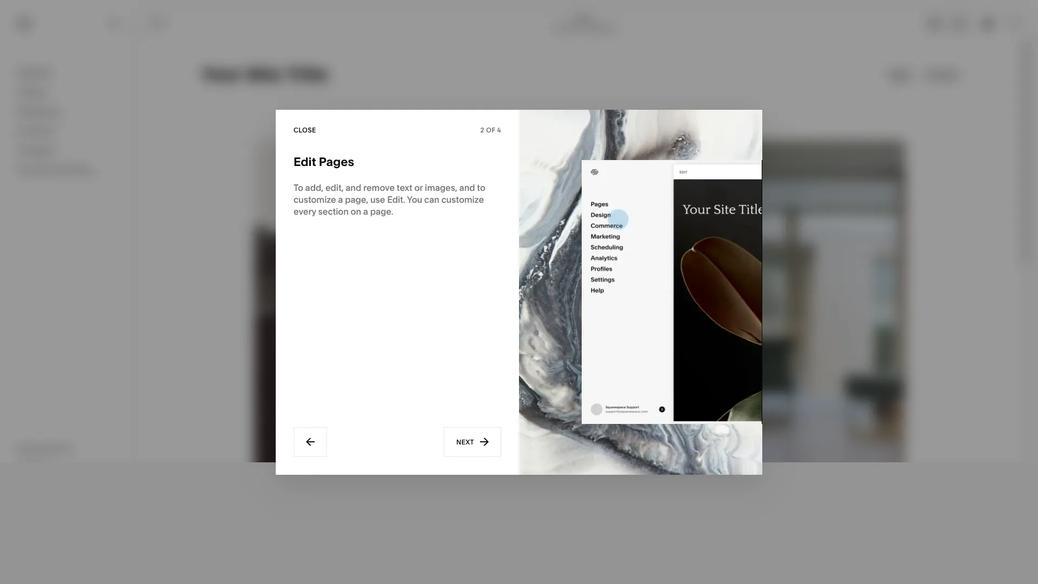 Task type: describe. For each thing, give the bounding box(es) containing it.
2 customize from the left
[[442, 194, 484, 205]]

to
[[294, 182, 303, 193]]

2 of 4
[[481, 126, 502, 134]]

2
[[481, 126, 485, 134]]

of
[[487, 126, 496, 134]]

website
[[18, 67, 52, 78]]

page.
[[370, 206, 394, 217]]

acuity scheduling
[[18, 164, 93, 175]]

remove
[[364, 182, 395, 193]]

add,
[[305, 182, 324, 193]]

asset library link
[[18, 443, 120, 456]]

portfolio
[[553, 24, 580, 32]]

edit button
[[143, 14, 173, 34]]

analytics
[[18, 145, 56, 156]]

next
[[457, 438, 474, 446]]

section
[[318, 206, 349, 217]]

analytics link
[[18, 144, 120, 157]]

use
[[371, 194, 385, 205]]

marketing link
[[18, 106, 120, 118]]

to add, edit, and remove text or images, and to customize a page, use edit. you can customize every section on a page.
[[294, 182, 486, 217]]

next button
[[444, 427, 502, 457]]

1 vertical spatial a
[[363, 206, 368, 217]]

acuity scheduling link
[[18, 164, 120, 177]]

animation showing that clicking the edit link allows a user to edit pages on a squarespace site image
[[582, 160, 763, 424]]

every
[[294, 206, 316, 217]]

or
[[415, 182, 423, 193]]

edit for edit pages
[[294, 154, 316, 169]]

·
[[581, 24, 583, 32]]



Task type: vqa. For each thing, say whether or not it's contained in the screenshot.
the to the top
no



Task type: locate. For each thing, give the bounding box(es) containing it.
and up "page,"
[[346, 182, 362, 193]]

tab list
[[922, 15, 972, 32]]

customize down the 'add,'
[[294, 194, 336, 205]]

scheduling
[[46, 164, 93, 175]]

settings
[[18, 463, 52, 474]]

and left to
[[460, 182, 475, 193]]

website link
[[18, 67, 120, 80]]

can
[[425, 194, 440, 205]]

and
[[346, 182, 362, 193], [460, 182, 475, 193]]

library
[[43, 443, 72, 454]]

close
[[294, 126, 316, 134]]

edit
[[150, 19, 166, 27], [294, 154, 316, 169]]

edit inside button
[[150, 19, 166, 27]]

1 horizontal spatial edit
[[294, 154, 316, 169]]

1 vertical spatial edit
[[294, 154, 316, 169]]

1 horizontal spatial a
[[363, 206, 368, 217]]

acuity
[[18, 164, 44, 175]]

2 and from the left
[[460, 182, 475, 193]]

published
[[584, 24, 615, 32]]

0 vertical spatial edit
[[150, 19, 166, 27]]

contacts
[[18, 126, 55, 136]]

1 horizontal spatial customize
[[442, 194, 484, 205]]

0 horizontal spatial a
[[338, 194, 343, 205]]

0 horizontal spatial edit
[[150, 19, 166, 27]]

images,
[[425, 182, 458, 193]]

close button
[[294, 121, 316, 140]]

4
[[498, 126, 502, 134]]

a down edit,
[[338, 194, 343, 205]]

0 horizontal spatial and
[[346, 182, 362, 193]]

work
[[576, 15, 592, 23]]

customize
[[294, 194, 336, 205], [442, 194, 484, 205]]

asset
[[18, 443, 41, 454]]

work portfolio · published
[[553, 15, 615, 32]]

page,
[[345, 194, 369, 205]]

a
[[338, 194, 343, 205], [363, 206, 368, 217]]

contacts link
[[18, 125, 120, 138]]

selling
[[18, 87, 46, 97]]

customize down to
[[442, 194, 484, 205]]

1 horizontal spatial and
[[460, 182, 475, 193]]

asset library
[[18, 443, 72, 454]]

edit pages
[[294, 154, 354, 169]]

pages
[[319, 154, 354, 169]]

0 vertical spatial a
[[338, 194, 343, 205]]

1 and from the left
[[346, 182, 362, 193]]

to
[[477, 182, 486, 193]]

text
[[397, 182, 413, 193]]

on
[[351, 206, 361, 217]]

settings link
[[18, 462, 120, 475]]

edit for edit
[[150, 19, 166, 27]]

0 horizontal spatial customize
[[294, 194, 336, 205]]

you
[[407, 194, 423, 205]]

marketing
[[18, 106, 60, 117]]

1 customize from the left
[[294, 194, 336, 205]]

edit.
[[387, 194, 406, 205]]

a right on
[[363, 206, 368, 217]]

selling link
[[18, 86, 120, 99]]

edit,
[[326, 182, 344, 193]]



